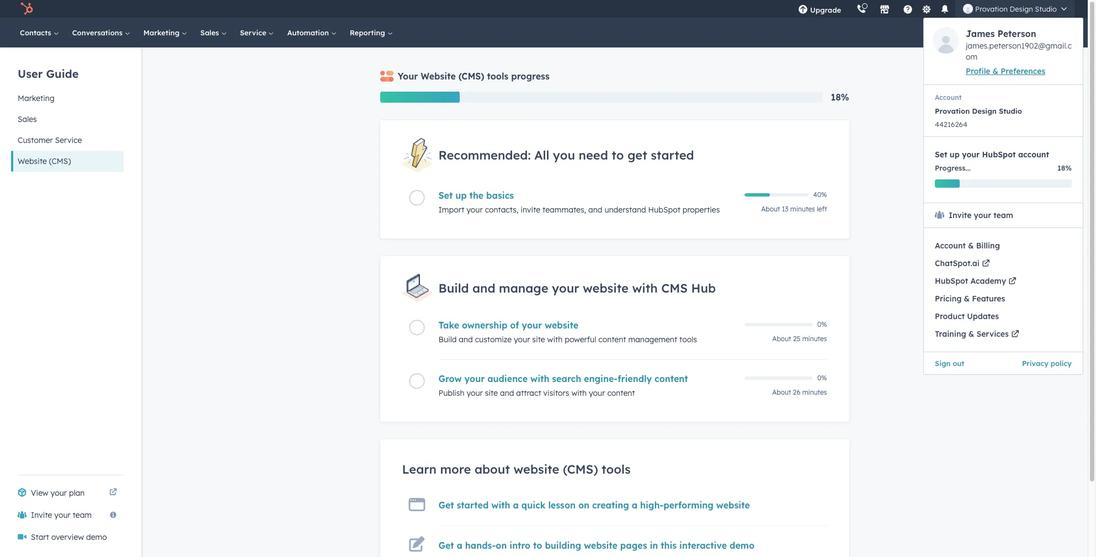 Task type: describe. For each thing, give the bounding box(es) containing it.
website (cms)
[[18, 156, 71, 166]]

james peterson image
[[964, 4, 974, 14]]

0 vertical spatial service
[[240, 28, 269, 37]]

james.peterson1902@gmail.c
[[966, 41, 1073, 51]]

about 25 minutes
[[773, 335, 828, 343]]

pages
[[621, 540, 647, 551]]

cms
[[662, 280, 688, 296]]

link opens in a new window image inside the 'view your plan' link
[[109, 487, 117, 500]]

preferences
[[1001, 66, 1046, 76]]

account
[[935, 241, 966, 251]]

hubspot image
[[20, 2, 33, 15]]

provation
[[976, 4, 1008, 13]]

0% for take ownership of your website
[[818, 320, 828, 329]]

link opens in a new window image inside provation design studio menu
[[1012, 330, 1019, 337]]

automation
[[287, 28, 331, 37]]

grow
[[439, 373, 462, 384]]

product updates
[[935, 311, 1000, 321]]

automation link
[[281, 18, 343, 47]]

26
[[793, 388, 801, 396]]

get for get a hands-on intro to building website pages in this interactive demo
[[439, 540, 454, 551]]

invite your team inside 'button'
[[31, 510, 92, 520]]

customer service button
[[11, 130, 124, 151]]

learn
[[402, 462, 437, 477]]

reporting link
[[343, 18, 400, 47]]

marketplaces image
[[880, 5, 890, 15]]

contacts link
[[13, 18, 66, 47]]

sign
[[935, 359, 951, 368]]

marketing button
[[11, 88, 124, 109]]

user
[[18, 67, 43, 80]]

in
[[650, 540, 658, 551]]

& for features
[[964, 294, 970, 304]]

you
[[553, 148, 575, 163]]

pricing & features
[[935, 294, 1006, 304]]

about for set up the basics
[[762, 205, 781, 213]]

marketplaces button
[[874, 0, 897, 18]]

privacy policy link
[[1023, 357, 1072, 370]]

your website (cms) tools progress progress bar
[[380, 92, 460, 103]]

customer service
[[18, 135, 82, 145]]

with left cms
[[633, 280, 658, 296]]

start overview demo link
[[11, 526, 124, 548]]

performing
[[664, 500, 714, 511]]

marketing inside button
[[18, 93, 55, 103]]

0 vertical spatial started
[[651, 148, 695, 163]]

your inside 'button'
[[54, 510, 71, 520]]

get for get started with a quick lesson on creating a high-performing website
[[439, 500, 454, 511]]

set for the
[[439, 190, 453, 201]]

pricing & features link
[[924, 290, 1083, 308]]

progress...
[[935, 163, 971, 172]]

james
[[966, 28, 995, 39]]

team inside provation design studio menu
[[994, 210, 1014, 220]]

link opens in a new window image for hubspot academy
[[1009, 277, 1017, 284]]

your right of
[[522, 320, 542, 331]]

set up the basics import your contacts, invite teammates, and understand hubspot properties
[[439, 190, 720, 215]]

grow your audience with search engine-friendly content button
[[439, 373, 738, 384]]

sign out
[[935, 359, 965, 368]]

website up quick
[[514, 462, 560, 477]]

& for billing
[[969, 241, 974, 251]]

website up take ownership of your website button
[[583, 280, 629, 296]]

website inside take ownership of your website build and customize your site with powerful content management tools
[[545, 320, 579, 331]]

manage
[[499, 280, 549, 296]]

tools inside take ownership of your website build and customize your site with powerful content management tools
[[680, 335, 697, 345]]

guide
[[46, 67, 79, 80]]

content inside take ownership of your website build and customize your site with powerful content management tools
[[599, 335, 627, 345]]

1 horizontal spatial tools
[[602, 462, 631, 477]]

conversations link
[[66, 18, 137, 47]]

your up billing
[[974, 210, 992, 220]]

customize
[[475, 335, 512, 345]]

your right grow
[[465, 373, 485, 384]]

high-
[[641, 500, 664, 511]]

set for your
[[935, 150, 948, 160]]

(cms) inside button
[[49, 156, 71, 166]]

13
[[782, 205, 789, 213]]

set up your hubspot account
[[935, 150, 1050, 160]]

product
[[935, 311, 965, 321]]

2 vertical spatial hubspot
[[935, 276, 969, 286]]

1 vertical spatial started
[[457, 500, 489, 511]]

product updates link
[[924, 308, 1083, 325]]

& for services
[[969, 329, 975, 339]]

calling icon button
[[853, 2, 871, 16]]

learn more about website (cms) tools
[[402, 462, 631, 477]]

and up ownership
[[473, 280, 496, 296]]

1 horizontal spatial a
[[513, 500, 519, 511]]

minutes for grow your audience with search engine-friendly content
[[803, 388, 828, 396]]

link opens in a new window image for chatspot.ai
[[983, 260, 990, 267]]

invite
[[521, 205, 541, 215]]

policy
[[1051, 359, 1072, 368]]

provation design studio
[[976, 4, 1058, 13]]

get a hands-on intro to building website pages in this interactive demo
[[439, 540, 755, 551]]

about for grow your audience with search engine-friendly content
[[773, 388, 792, 396]]

your right publish on the left bottom of page
[[467, 388, 483, 398]]

get a hands-on intro to building website pages in this interactive demo link
[[439, 540, 755, 551]]

recommended:
[[439, 148, 531, 163]]

interactive
[[680, 540, 727, 551]]

hubspot link
[[13, 2, 41, 15]]

attract
[[517, 388, 542, 398]]

2 horizontal spatial hubspot
[[983, 150, 1016, 160]]

get
[[628, 148, 648, 163]]

your up "progress..."
[[963, 150, 980, 160]]

service link
[[233, 18, 281, 47]]

progress
[[512, 71, 550, 82]]

get started with a quick lesson on creating a high-performing website link
[[439, 500, 750, 511]]

training & services
[[935, 329, 1009, 339]]

Search HubSpot search field
[[933, 23, 1069, 42]]

user guide views element
[[11, 47, 124, 172]]

recommended: all you need to get started
[[439, 148, 695, 163]]

ownership
[[462, 320, 508, 331]]

1 horizontal spatial sales
[[200, 28, 221, 37]]

website left pages
[[584, 540, 618, 551]]

website (cms) button
[[11, 151, 124, 172]]

privacy
[[1023, 359, 1049, 368]]

with down grow your audience with search engine-friendly content button on the bottom
[[572, 388, 587, 398]]

website right performing
[[717, 500, 750, 511]]

take ownership of your website build and customize your site with powerful content management tools
[[439, 320, 697, 345]]

about
[[475, 462, 510, 477]]

view
[[31, 488, 48, 498]]

service inside 'button'
[[55, 135, 82, 145]]

visitors
[[544, 388, 570, 398]]

properties
[[683, 205, 720, 215]]

intro
[[510, 540, 531, 551]]

hubspot inside set up the basics import your contacts, invite teammates, and understand hubspot properties
[[649, 205, 681, 215]]

this
[[661, 540, 677, 551]]

invite inside provation design studio menu
[[949, 210, 972, 220]]

provation design studio button
[[957, 0, 1074, 18]]

design
[[1010, 4, 1034, 13]]

settings link
[[920, 3, 934, 15]]

engine-
[[584, 373, 618, 384]]

build and manage your website with cms hub
[[439, 280, 716, 296]]

set up the basics button
[[439, 190, 738, 201]]



Task type: vqa. For each thing, say whether or not it's contained in the screenshot.
"menu" containing Apple
no



Task type: locate. For each thing, give the bounding box(es) containing it.
0 vertical spatial to
[[612, 148, 624, 163]]

sales button
[[11, 109, 124, 130]]

website inside button
[[18, 156, 47, 166]]

1 vertical spatial invite
[[31, 510, 52, 520]]

james peterson james.peterson1902@gmail.c om profile & preferences
[[966, 28, 1073, 76]]

website up your website (cms) tools progress progress bar
[[421, 71, 456, 82]]

0% up about 25 minutes
[[818, 320, 828, 329]]

0 vertical spatial tools
[[487, 71, 509, 82]]

your left plan
[[51, 488, 67, 498]]

powerful
[[565, 335, 597, 345]]

0 horizontal spatial invite
[[31, 510, 52, 520]]

set inside set up the basics import your contacts, invite teammates, and understand hubspot properties
[[439, 190, 453, 201]]

0 horizontal spatial service
[[55, 135, 82, 145]]

with up attract
[[531, 373, 550, 384]]

0 vertical spatial up
[[950, 150, 960, 160]]

marketing link
[[137, 18, 194, 47]]

link opens in a new window image down product updates 'link'
[[1012, 330, 1019, 337]]

get
[[439, 500, 454, 511], [439, 540, 454, 551]]

2 vertical spatial link opens in a new window image
[[109, 489, 117, 497]]

0 vertical spatial marketing
[[143, 28, 182, 37]]

1 vertical spatial minutes
[[803, 335, 828, 343]]

1 horizontal spatial invite
[[949, 210, 972, 220]]

privacy policy
[[1023, 359, 1072, 368]]

team up the account & billing link on the right top
[[994, 210, 1014, 220]]

invite inside 'button'
[[31, 510, 52, 520]]

with left quick
[[492, 500, 511, 511]]

1 horizontal spatial invite your team
[[949, 210, 1014, 220]]

sales up customer
[[18, 114, 37, 124]]

0 vertical spatial website
[[421, 71, 456, 82]]

0 vertical spatial get
[[439, 500, 454, 511]]

and down audience
[[500, 388, 514, 398]]

1 horizontal spatial website
[[421, 71, 456, 82]]

tools
[[487, 71, 509, 82], [680, 335, 697, 345], [602, 462, 631, 477]]

search
[[552, 373, 582, 384]]

0 vertical spatial site
[[533, 335, 545, 345]]

1 vertical spatial build
[[439, 335, 457, 345]]

hubspot left properties
[[649, 205, 681, 215]]

site down audience
[[485, 388, 498, 398]]

1 vertical spatial link opens in a new window image
[[109, 487, 117, 500]]

user guide
[[18, 67, 79, 80]]

0 vertical spatial build
[[439, 280, 469, 296]]

0 horizontal spatial invite your team
[[31, 510, 92, 520]]

website down customer
[[18, 156, 47, 166]]

minutes right 13
[[791, 205, 816, 213]]

your
[[398, 71, 418, 82]]

your
[[963, 150, 980, 160], [467, 205, 483, 215], [974, 210, 992, 220], [552, 280, 580, 296], [522, 320, 542, 331], [514, 335, 530, 345], [465, 373, 485, 384], [467, 388, 483, 398], [589, 388, 606, 398], [51, 488, 67, 498], [54, 510, 71, 520]]

website up powerful at bottom
[[545, 320, 579, 331]]

1 vertical spatial content
[[655, 373, 688, 384]]

creating
[[592, 500, 629, 511]]

0 horizontal spatial website
[[18, 156, 47, 166]]

0 horizontal spatial site
[[485, 388, 498, 398]]

0 horizontal spatial demo
[[86, 532, 107, 542]]

0 horizontal spatial link opens in a new window image
[[109, 487, 117, 500]]

started right get
[[651, 148, 695, 163]]

more
[[440, 462, 471, 477]]

1 vertical spatial team
[[73, 510, 92, 520]]

1 horizontal spatial team
[[994, 210, 1014, 220]]

on right lesson
[[579, 500, 590, 511]]

18%
[[831, 92, 850, 103], [1058, 163, 1072, 172]]

1 horizontal spatial link opens in a new window image
[[1012, 330, 1019, 337]]

content down friendly
[[608, 388, 635, 398]]

1 vertical spatial (cms)
[[49, 156, 71, 166]]

0 horizontal spatial hubspot
[[649, 205, 681, 215]]

0 horizontal spatial on
[[496, 540, 507, 551]]

tools left progress
[[487, 71, 509, 82]]

marketing
[[143, 28, 182, 37], [18, 93, 55, 103]]

out
[[953, 359, 965, 368]]

minutes
[[791, 205, 816, 213], [803, 335, 828, 343], [803, 388, 828, 396]]

18% inside provation design studio menu
[[1058, 163, 1072, 172]]

your right "manage"
[[552, 280, 580, 296]]

1 vertical spatial website
[[18, 156, 47, 166]]

0 vertical spatial invite your team
[[949, 210, 1014, 220]]

2 vertical spatial tools
[[602, 462, 631, 477]]

1 horizontal spatial started
[[651, 148, 695, 163]]

with inside take ownership of your website build and customize your site with powerful content management tools
[[548, 335, 563, 345]]

provation design studio menu
[[924, 18, 1084, 375]]

1 horizontal spatial on
[[579, 500, 590, 511]]

1 vertical spatial set
[[439, 190, 453, 201]]

publish
[[439, 388, 465, 398]]

your down of
[[514, 335, 530, 345]]

account & billing link
[[924, 237, 1083, 255]]

content right friendly
[[655, 373, 688, 384]]

1 horizontal spatial up
[[950, 150, 960, 160]]

1 horizontal spatial link opens in a new window image
[[983, 260, 990, 267]]

your inside set up the basics import your contacts, invite teammates, and understand hubspot properties
[[467, 205, 483, 215]]

about left 13
[[762, 205, 781, 213]]

to right the intro
[[534, 540, 543, 551]]

1 horizontal spatial (cms)
[[459, 71, 485, 82]]

om
[[966, 52, 978, 62]]

about
[[762, 205, 781, 213], [773, 335, 792, 343], [773, 388, 792, 396]]

& right profile
[[993, 66, 999, 76]]

invite your team
[[949, 210, 1014, 220], [31, 510, 92, 520]]

team inside 'button'
[[73, 510, 92, 520]]

grow your audience with search engine-friendly content publish your site and attract visitors with your content
[[439, 373, 688, 398]]

up inside provation design studio menu
[[950, 150, 960, 160]]

0 vertical spatial hubspot
[[983, 150, 1016, 160]]

settings image
[[922, 5, 932, 15]]

invite your team link
[[924, 203, 1083, 228]]

2 horizontal spatial a
[[632, 500, 638, 511]]

0% for grow your audience with search engine-friendly content
[[818, 374, 828, 382]]

your down engine-
[[589, 388, 606, 398]]

friendly
[[618, 373, 652, 384]]

with left powerful at bottom
[[548, 335, 563, 345]]

1 vertical spatial site
[[485, 388, 498, 398]]

invite your team up billing
[[949, 210, 1014, 220]]

hands-
[[465, 540, 496, 551]]

help image
[[904, 5, 913, 15]]

need
[[579, 148, 608, 163]]

and inside set up the basics import your contacts, invite teammates, and understand hubspot properties
[[589, 205, 603, 215]]

2 get from the top
[[439, 540, 454, 551]]

service down the sales button
[[55, 135, 82, 145]]

view your plan
[[31, 488, 85, 498]]

1 vertical spatial link opens in a new window image
[[1009, 277, 1017, 284]]

up inside set up the basics import your contacts, invite teammates, and understand hubspot properties
[[456, 190, 467, 201]]

quick
[[522, 500, 546, 511]]

marketing left sales link
[[143, 28, 182, 37]]

1 vertical spatial up
[[456, 190, 467, 201]]

invite
[[949, 210, 972, 220], [31, 510, 52, 520]]

0 horizontal spatial link opens in a new window image
[[109, 489, 117, 497]]

sales link
[[194, 18, 233, 47]]

invite your team down view your plan
[[31, 510, 92, 520]]

1 vertical spatial marketing
[[18, 93, 55, 103]]

0 vertical spatial 0%
[[818, 320, 828, 329]]

your down the
[[467, 205, 483, 215]]

up up "progress..."
[[950, 150, 960, 160]]

1 horizontal spatial marketing
[[143, 28, 182, 37]]

lesson
[[549, 500, 576, 511]]

up
[[950, 150, 960, 160], [456, 190, 467, 201]]

[object object] complete progress bar
[[745, 193, 771, 197]]

link opens in a new window image down billing
[[983, 260, 990, 267]]

1 horizontal spatial site
[[533, 335, 545, 345]]

reporting
[[350, 28, 387, 37]]

and inside grow your audience with search engine-friendly content publish your site and attract visitors with your content
[[500, 388, 514, 398]]

0 horizontal spatial set
[[439, 190, 453, 201]]

started down more
[[457, 500, 489, 511]]

link opens in a new window image inside the 'view your plan' link
[[109, 489, 117, 497]]

2 horizontal spatial link opens in a new window image
[[1009, 277, 1017, 284]]

2 build from the top
[[439, 335, 457, 345]]

1 horizontal spatial demo
[[730, 540, 755, 551]]

2 horizontal spatial (cms)
[[563, 462, 598, 477]]

team down plan
[[73, 510, 92, 520]]

invite up account & billing
[[949, 210, 972, 220]]

sign out link
[[935, 357, 965, 370]]

0 horizontal spatial marketing
[[18, 93, 55, 103]]

a left quick
[[513, 500, 519, 511]]

link opens in a new window image right plan
[[109, 487, 117, 500]]

updates
[[968, 311, 1000, 321]]

1 vertical spatial about
[[773, 335, 792, 343]]

james peterson image
[[933, 27, 960, 54]]

billing
[[977, 241, 1001, 251]]

demo right overview
[[86, 532, 107, 542]]

tools up creating
[[602, 462, 631, 477]]

get down more
[[439, 500, 454, 511]]

calling icon image
[[857, 4, 867, 14]]

1 horizontal spatial 18%
[[1058, 163, 1072, 172]]

hubspot up pricing
[[935, 276, 969, 286]]

0 horizontal spatial (cms)
[[49, 156, 71, 166]]

marketing down user
[[18, 93, 55, 103]]

start overview demo
[[31, 532, 107, 542]]

0 vertical spatial (cms)
[[459, 71, 485, 82]]

account & billing
[[935, 241, 1001, 251]]

1 vertical spatial tools
[[680, 335, 697, 345]]

0 vertical spatial minutes
[[791, 205, 816, 213]]

upgrade image
[[799, 5, 808, 15]]

minutes right 26 at the bottom right of page
[[803, 388, 828, 396]]

contacts
[[20, 28, 53, 37]]

demo right interactive
[[730, 540, 755, 551]]

and down the take in the left of the page
[[459, 335, 473, 345]]

&
[[993, 66, 999, 76], [969, 241, 974, 251], [964, 294, 970, 304], [969, 329, 975, 339]]

0 horizontal spatial team
[[73, 510, 92, 520]]

site left powerful at bottom
[[533, 335, 545, 345]]

training
[[935, 329, 967, 339]]

1 vertical spatial get
[[439, 540, 454, 551]]

sales inside button
[[18, 114, 37, 124]]

1 get from the top
[[439, 500, 454, 511]]

about left 25
[[773, 335, 792, 343]]

1 vertical spatial to
[[534, 540, 543, 551]]

0 vertical spatial team
[[994, 210, 1014, 220]]

0 horizontal spatial 18%
[[831, 92, 850, 103]]

about left 26 at the bottom right of page
[[773, 388, 792, 396]]

view your plan link
[[11, 482, 124, 504]]

0 vertical spatial sales
[[200, 28, 221, 37]]

0 vertical spatial link opens in a new window image
[[1012, 330, 1019, 337]]

1 vertical spatial hubspot
[[649, 205, 681, 215]]

0 horizontal spatial a
[[457, 540, 463, 551]]

0 horizontal spatial started
[[457, 500, 489, 511]]

invite up start
[[31, 510, 52, 520]]

0 horizontal spatial to
[[534, 540, 543, 551]]

and inside take ownership of your website build and customize your site with powerful content management tools
[[459, 335, 473, 345]]

1 build from the top
[[439, 280, 469, 296]]

set up "progress..."
[[935, 150, 948, 160]]

build up the take in the left of the page
[[439, 280, 469, 296]]

get left hands-
[[439, 540, 454, 551]]

site inside grow your audience with search engine-friendly content publish your site and attract visitors with your content
[[485, 388, 498, 398]]

1 vertical spatial invite your team
[[31, 510, 92, 520]]

building
[[545, 540, 582, 551]]

2 horizontal spatial tools
[[680, 335, 697, 345]]

about 26 minutes
[[773, 388, 828, 396]]

basics
[[487, 190, 514, 201]]

start
[[31, 532, 49, 542]]

2 vertical spatial about
[[773, 388, 792, 396]]

2 vertical spatial content
[[608, 388, 635, 398]]

about 13 minutes left
[[762, 205, 828, 213]]

0 vertical spatial set
[[935, 150, 948, 160]]

0 horizontal spatial up
[[456, 190, 467, 201]]

build inside take ownership of your website build and customize your site with powerful content management tools
[[439, 335, 457, 345]]

conversations
[[72, 28, 125, 37]]

import
[[439, 205, 465, 215]]

2 vertical spatial (cms)
[[563, 462, 598, 477]]

& down the product updates
[[969, 329, 975, 339]]

1 vertical spatial service
[[55, 135, 82, 145]]

about for take ownership of your website
[[773, 335, 792, 343]]

minutes for set up the basics
[[791, 205, 816, 213]]

set inside provation design studio menu
[[935, 150, 948, 160]]

up for the
[[456, 190, 467, 201]]

website
[[583, 280, 629, 296], [545, 320, 579, 331], [514, 462, 560, 477], [717, 500, 750, 511], [584, 540, 618, 551]]

site inside take ownership of your website build and customize your site with powerful content management tools
[[533, 335, 545, 345]]

your down view your plan
[[54, 510, 71, 520]]

set up import
[[439, 190, 453, 201]]

set
[[935, 150, 948, 160], [439, 190, 453, 201]]

and down set up the basics button
[[589, 205, 603, 215]]

1 horizontal spatial set
[[935, 150, 948, 160]]

team
[[994, 210, 1014, 220], [73, 510, 92, 520]]

link opens in a new window image
[[1012, 330, 1019, 337], [109, 487, 117, 500]]

(cms)
[[459, 71, 485, 82], [49, 156, 71, 166], [563, 462, 598, 477]]

1 horizontal spatial hubspot
[[935, 276, 969, 286]]

1 0% from the top
[[818, 320, 828, 329]]

link opens in a new window image right plan
[[109, 489, 117, 497]]

up for your
[[950, 150, 960, 160]]

on
[[579, 500, 590, 511], [496, 540, 507, 551]]

service
[[240, 28, 269, 37], [55, 135, 82, 145]]

a left high-
[[632, 500, 638, 511]]

understand
[[605, 205, 646, 215]]

0 horizontal spatial tools
[[487, 71, 509, 82]]

0% up about 26 minutes
[[818, 374, 828, 382]]

build down the take in the left of the page
[[439, 335, 457, 345]]

minutes right 25
[[803, 335, 828, 343]]

features
[[973, 294, 1006, 304]]

& up the product updates
[[964, 294, 970, 304]]

build
[[439, 280, 469, 296], [439, 335, 457, 345]]

tools right management
[[680, 335, 697, 345]]

0 vertical spatial content
[[599, 335, 627, 345]]

link opens in a new window image up pricing & features link
[[1009, 277, 1017, 284]]

link opens in a new window image
[[983, 260, 990, 267], [1009, 277, 1017, 284], [109, 489, 117, 497]]

james peterson menu
[[791, 0, 1084, 375]]

sales right 'marketing' link on the top left of page
[[200, 28, 221, 37]]

minutes for take ownership of your website
[[803, 335, 828, 343]]

0 horizontal spatial sales
[[18, 114, 37, 124]]

james peterson menu item
[[924, 0, 1084, 375]]

up left the
[[456, 190, 467, 201]]

invite your team inside provation design studio menu
[[949, 210, 1014, 220]]

1 vertical spatial on
[[496, 540, 507, 551]]

hubspot
[[983, 150, 1016, 160], [649, 205, 681, 215], [935, 276, 969, 286]]

hubspot left account
[[983, 150, 1016, 160]]

2 0% from the top
[[818, 374, 828, 382]]

1 horizontal spatial service
[[240, 28, 269, 37]]

content down take ownership of your website button
[[599, 335, 627, 345]]

0 vertical spatial link opens in a new window image
[[983, 260, 990, 267]]

1 vertical spatial 0%
[[818, 374, 828, 382]]

a left hands-
[[457, 540, 463, 551]]

management
[[629, 335, 678, 345]]

upgrade
[[811, 6, 842, 14]]

to left get
[[612, 148, 624, 163]]

& inside james peterson james.peterson1902@gmail.c om profile & preferences
[[993, 66, 999, 76]]

take ownership of your website button
[[439, 320, 738, 331]]

contacts,
[[485, 205, 519, 215]]

1 horizontal spatial to
[[612, 148, 624, 163]]

& left billing
[[969, 241, 974, 251]]

0 vertical spatial on
[[579, 500, 590, 511]]

of
[[510, 320, 519, 331]]

1 vertical spatial sales
[[18, 114, 37, 124]]

0 vertical spatial 18%
[[831, 92, 850, 103]]

notifications image
[[941, 5, 950, 15]]

on left the intro
[[496, 540, 507, 551]]

0 vertical spatial about
[[762, 205, 781, 213]]

audience
[[488, 373, 528, 384]]

service right sales link
[[240, 28, 269, 37]]



